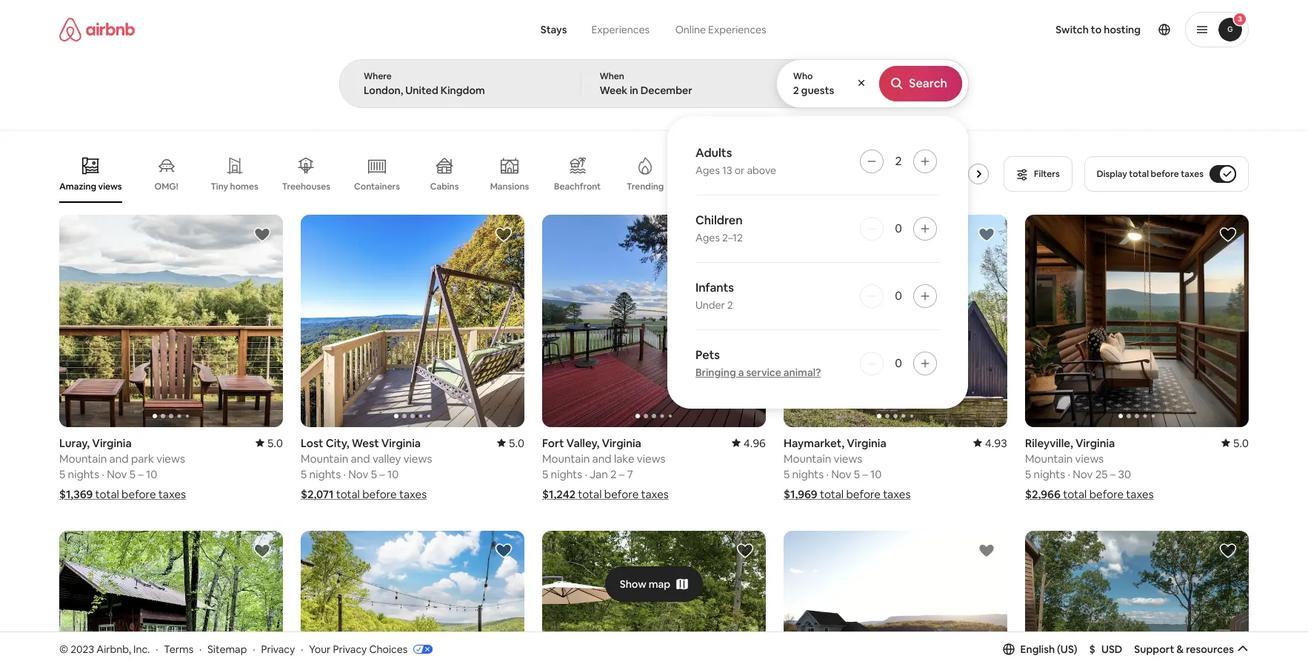 Task type: locate. For each thing, give the bounding box(es) containing it.
2 5.0 from the left
[[509, 436, 524, 450]]

jan
[[590, 467, 608, 481]]

nights inside haymarket, virginia mountain views 5 nights · nov 5 – 10 $1,969 total before taxes
[[792, 467, 824, 481]]

privacy left your
[[261, 643, 295, 656]]

1 nights from the left
[[68, 467, 99, 481]]

1 ages from the top
[[696, 164, 720, 177]]

experiences up when
[[591, 23, 650, 36]]

·
[[102, 467, 104, 481], [343, 467, 346, 481], [585, 467, 587, 481], [826, 467, 829, 481], [1068, 467, 1070, 481], [156, 643, 158, 656], [199, 643, 202, 656], [253, 643, 255, 656], [301, 643, 303, 656]]

before inside rileyville, virginia mountain views 5 nights · nov 25 – 30 $2,966 total before taxes
[[1089, 487, 1124, 501]]

0 horizontal spatial experiences
[[591, 23, 650, 36]]

5.0
[[267, 436, 283, 450], [509, 436, 524, 450], [1233, 436, 1249, 450]]

before down '7'
[[604, 487, 639, 501]]

1 horizontal spatial add to wishlist: luray, virginia image
[[978, 542, 995, 560]]

1 5 from the left
[[59, 467, 65, 481]]

mountain for rileyville,
[[1025, 452, 1073, 466]]

add to wishlist: front royal, virginia image
[[495, 542, 513, 560]]

virginia up lake
[[602, 436, 641, 450]]

park
[[131, 452, 154, 466]]

1 vertical spatial add to wishlist: rileyville, virginia image
[[1219, 542, 1237, 560]]

containers
[[354, 181, 400, 193]]

1 horizontal spatial experiences
[[708, 23, 766, 36]]

views down haymarket,
[[834, 452, 862, 466]]

lost
[[301, 436, 323, 450]]

5 – from the left
[[1110, 467, 1116, 481]]

0 vertical spatial 0
[[895, 221, 902, 236]]

2 nights from the left
[[309, 467, 341, 481]]

virginia right haymarket,
[[847, 436, 886, 450]]

0 for children
[[895, 221, 902, 236]]

add to wishlist: fort valley, virginia image
[[736, 226, 754, 244]]

4 nov from the left
[[1073, 467, 1093, 481]]

views right lake
[[637, 452, 666, 466]]

2 inside infants under 2
[[727, 299, 733, 312]]

nights up $2,071
[[309, 467, 341, 481]]

2 vertical spatial 0
[[895, 356, 902, 371]]

mountain down luray,
[[59, 452, 107, 466]]

2 horizontal spatial 5.0 out of 5 average rating image
[[1221, 436, 1249, 450]]

7
[[627, 467, 633, 481]]

and up jan
[[592, 452, 612, 466]]

lost city, west virginia mountain and valley views 5 nights · nov 5 – 10 $2,071 total before taxes
[[301, 436, 432, 501]]

total inside lost city, west virginia mountain and valley views 5 nights · nov 5 – 10 $2,071 total before taxes
[[336, 487, 360, 501]]

terms
[[164, 643, 193, 656]]

5.0 out of 5 average rating image for rileyville, virginia mountain views 5 nights · nov 25 – 30 $2,966 total before taxes
[[1221, 436, 1249, 450]]

0 horizontal spatial 10
[[146, 467, 157, 481]]

4 virginia from the left
[[847, 436, 886, 450]]

show
[[620, 577, 646, 591]]

infants under 2
[[696, 280, 734, 312]]

5 5 from the left
[[542, 467, 548, 481]]

display total before taxes button
[[1084, 156, 1249, 192]]

virginia inside lost city, west virginia mountain and valley views 5 nights · nov 5 – 10 $2,071 total before taxes
[[381, 436, 421, 450]]

omg!
[[154, 181, 178, 193]]

3 virginia from the left
[[602, 436, 641, 450]]

views inside haymarket, virginia mountain views 5 nights · nov 5 – 10 $1,969 total before taxes
[[834, 452, 862, 466]]

– inside haymarket, virginia mountain views 5 nights · nov 5 – 10 $1,969 total before taxes
[[862, 467, 868, 481]]

valley,
[[566, 436, 599, 450]]

privacy link
[[261, 643, 295, 656]]

ages for adults
[[696, 164, 720, 177]]

total inside fort valley, virginia mountain and lake views 5 nights · jan 2 – 7 $1,242 total before taxes
[[578, 487, 602, 501]]

3 nights from the left
[[551, 467, 582, 481]]

add to wishlist: luray, virginia image
[[736, 542, 754, 560]]

ages down children at the top of page
[[696, 231, 720, 244]]

5.0 out of 5 average rating image
[[255, 436, 283, 450], [497, 436, 524, 450], [1221, 436, 1249, 450]]

· inside haymarket, virginia mountain views 5 nights · nov 5 – 10 $1,969 total before taxes
[[826, 467, 829, 481]]

virginia inside luray, virginia mountain and park views 5 nights · nov 5 – 10 $1,369 total before taxes
[[92, 436, 132, 450]]

2 horizontal spatial and
[[592, 452, 612, 466]]

total right display
[[1129, 168, 1149, 180]]

before inside display total before taxes button
[[1151, 168, 1179, 180]]

2 and from the left
[[351, 452, 370, 466]]

1 nov from the left
[[107, 467, 127, 481]]

2 horizontal spatial 5.0
[[1233, 436, 1249, 450]]

1 horizontal spatial 5.0 out of 5 average rating image
[[497, 436, 524, 450]]

3 5.0 out of 5 average rating image from the left
[[1221, 436, 1249, 450]]

1 5.0 out of 5 average rating image from the left
[[255, 436, 283, 450]]

english
[[1020, 643, 1055, 656]]

guests
[[801, 84, 834, 97]]

1 horizontal spatial 10
[[387, 467, 399, 481]]

treehouses
[[282, 181, 330, 193]]

2 10 from the left
[[387, 467, 399, 481]]

views right valley
[[403, 452, 432, 466]]

city,
[[326, 436, 349, 450]]

rileyville,
[[1025, 436, 1073, 450]]

· inside lost city, west virginia mountain and valley views 5 nights · nov 5 – 10 $2,071 total before taxes
[[343, 467, 346, 481]]

filters button
[[1004, 156, 1072, 192]]

and inside lost city, west virginia mountain and valley views 5 nights · nov 5 – 10 $2,071 total before taxes
[[351, 452, 370, 466]]

nights up $1,969
[[792, 467, 824, 481]]

10 inside lost city, west virginia mountain and valley views 5 nights · nov 5 – 10 $2,071 total before taxes
[[387, 467, 399, 481]]

virginia for haymarket, virginia
[[847, 436, 886, 450]]

privacy
[[261, 643, 295, 656], [333, 643, 367, 656]]

total right $2,071
[[336, 487, 360, 501]]

– inside luray, virginia mountain and park views 5 nights · nov 5 – 10 $1,369 total before taxes
[[138, 467, 144, 481]]

views up '25'
[[1075, 452, 1104, 466]]

and
[[109, 452, 129, 466], [351, 452, 370, 466], [592, 452, 612, 466]]

map
[[649, 577, 670, 591]]

0 vertical spatial ages
[[696, 164, 720, 177]]

nights up $1,242
[[551, 467, 582, 481]]

your privacy choices
[[309, 643, 407, 656]]

3 5 from the left
[[301, 467, 307, 481]]

bringing a service animal? button
[[696, 366, 821, 379]]

mountain inside rileyville, virginia mountain views 5 nights · nov 25 – 30 $2,966 total before taxes
[[1025, 452, 1073, 466]]

above
[[747, 164, 776, 177]]

– inside rileyville, virginia mountain views 5 nights · nov 25 – 30 $2,966 total before taxes
[[1110, 467, 1116, 481]]

before inside lost city, west virginia mountain and valley views 5 nights · nov 5 – 10 $2,071 total before taxes
[[362, 487, 397, 501]]

1 vertical spatial ages
[[696, 231, 720, 244]]

before inside fort valley, virginia mountain and lake views 5 nights · jan 2 – 7 $1,242 total before taxes
[[604, 487, 639, 501]]

10 inside luray, virginia mountain and park views 5 nights · nov 5 – 10 $1,369 total before taxes
[[146, 467, 157, 481]]

beachfront
[[554, 181, 601, 193]]

4 5 from the left
[[371, 467, 377, 481]]

before right display
[[1151, 168, 1179, 180]]

total right "$1,369"
[[95, 487, 119, 501]]

views inside fort valley, virginia mountain and lake views 5 nights · jan 2 – 7 $1,242 total before taxes
[[637, 452, 666, 466]]

and inside luray, virginia mountain and park views 5 nights · nov 5 – 10 $1,369 total before taxes
[[109, 452, 129, 466]]

total right the $2,966
[[1063, 487, 1087, 501]]

total inside rileyville, virginia mountain views 5 nights · nov 25 – 30 $2,966 total before taxes
[[1063, 487, 1087, 501]]

0 for pets
[[895, 356, 902, 371]]

privacy right your
[[333, 643, 367, 656]]

experiences right online on the right top of page
[[708, 23, 766, 36]]

0 horizontal spatial privacy
[[261, 643, 295, 656]]

total right $1,969
[[820, 487, 844, 501]]

10
[[146, 467, 157, 481], [387, 467, 399, 481], [870, 467, 882, 481]]

mountain inside luray, virginia mountain and park views 5 nights · nov 5 – 10 $1,369 total before taxes
[[59, 452, 107, 466]]

1 privacy from the left
[[261, 643, 295, 656]]

before inside luray, virginia mountain and park views 5 nights · nov 5 – 10 $1,369 total before taxes
[[122, 487, 156, 501]]

nights up the $2,966
[[1034, 467, 1065, 481]]

1 horizontal spatial 5.0
[[509, 436, 524, 450]]

2 privacy from the left
[[333, 643, 367, 656]]

ages down adults
[[696, 164, 720, 177]]

online experiences
[[675, 23, 766, 36]]

stays
[[541, 23, 567, 36]]

3 0 from the top
[[895, 356, 902, 371]]

2 5.0 out of 5 average rating image from the left
[[497, 436, 524, 450]]

2 0 from the top
[[895, 288, 902, 304]]

mountain down "lost"
[[301, 452, 348, 466]]

and down west
[[351, 452, 370, 466]]

total inside haymarket, virginia mountain views 5 nights · nov 5 – 10 $1,969 total before taxes
[[820, 487, 844, 501]]

0 vertical spatial add to wishlist: rileyville, virginia image
[[1219, 226, 1237, 244]]

0 horizontal spatial 5.0 out of 5 average rating image
[[255, 436, 283, 450]]

2 horizontal spatial 10
[[870, 467, 882, 481]]

adults
[[696, 145, 732, 161]]

$1,242
[[542, 487, 576, 501]]

0 vertical spatial add to wishlist: luray, virginia image
[[253, 226, 271, 244]]

Where field
[[364, 84, 557, 97]]

1 vertical spatial 0
[[895, 288, 902, 304]]

taxes inside lost city, west virginia mountain and valley views 5 nights · nov 5 – 10 $2,071 total before taxes
[[399, 487, 427, 501]]

5 virginia from the left
[[1075, 436, 1115, 450]]

virginia inside rileyville, virginia mountain views 5 nights · nov 25 – 30 $2,966 total before taxes
[[1075, 436, 1115, 450]]

views inside rileyville, virginia mountain views 5 nights · nov 25 – 30 $2,966 total before taxes
[[1075, 452, 1104, 466]]

2 nov from the left
[[348, 467, 368, 481]]

3
[[1238, 14, 1242, 24]]

usd
[[1101, 643, 1122, 656]]

add to wishlist: luray, virginia image
[[253, 226, 271, 244], [978, 542, 995, 560]]

2 virginia from the left
[[381, 436, 421, 450]]

add to wishlist: haymarket, virginia image
[[978, 226, 995, 244]]

who
[[793, 70, 813, 82]]

1 virginia from the left
[[92, 436, 132, 450]]

1 10 from the left
[[146, 467, 157, 481]]

in
[[630, 84, 638, 97]]

1 5.0 from the left
[[267, 436, 283, 450]]

and left park
[[109, 452, 129, 466]]

1 and from the left
[[109, 452, 129, 466]]

bringing
[[696, 366, 736, 379]]

experiences
[[591, 23, 650, 36], [708, 23, 766, 36]]

2023
[[71, 643, 94, 656]]

virginia up '25'
[[1075, 436, 1115, 450]]

None search field
[[339, 0, 969, 409]]

0 horizontal spatial and
[[109, 452, 129, 466]]

views right park
[[156, 452, 185, 466]]

views
[[98, 181, 122, 192], [156, 452, 185, 466], [403, 452, 432, 466], [637, 452, 666, 466], [834, 452, 862, 466], [1075, 452, 1104, 466]]

group
[[59, 145, 995, 203], [59, 215, 283, 427], [301, 215, 524, 427], [542, 215, 766, 427], [784, 215, 1007, 427], [1025, 215, 1249, 427], [59, 531, 283, 667], [301, 531, 524, 667], [542, 531, 766, 667], [784, 531, 1007, 667], [1025, 531, 1249, 667]]

–
[[138, 467, 144, 481], [379, 467, 385, 481], [619, 467, 625, 481], [862, 467, 868, 481], [1110, 467, 1116, 481]]

– inside fort valley, virginia mountain and lake views 5 nights · jan 2 – 7 $1,242 total before taxes
[[619, 467, 625, 481]]

add to wishlist: rileyville, virginia image
[[1219, 226, 1237, 244], [1219, 542, 1237, 560]]

homes
[[230, 181, 258, 193]]

3 10 from the left
[[870, 467, 882, 481]]

4 nights from the left
[[792, 467, 824, 481]]

4 – from the left
[[862, 467, 868, 481]]

group containing amazing views
[[59, 145, 995, 203]]

ages inside adults ages 13 or above
[[696, 164, 720, 177]]

ages for children
[[696, 231, 720, 244]]

virginia inside fort valley, virginia mountain and lake views 5 nights · jan 2 – 7 $1,242 total before taxes
[[602, 436, 641, 450]]

1 0 from the top
[[895, 221, 902, 236]]

&
[[1177, 643, 1184, 656]]

1 vertical spatial add to wishlist: luray, virginia image
[[978, 542, 995, 560]]

3 and from the left
[[592, 452, 612, 466]]

mountain inside haymarket, virginia mountain views 5 nights · nov 5 – 10 $1,969 total before taxes
[[784, 452, 831, 466]]

3 nov from the left
[[831, 467, 851, 481]]

8 5 from the left
[[1025, 467, 1031, 481]]

nights up "$1,369"
[[68, 467, 99, 481]]

3 5.0 from the left
[[1233, 436, 1249, 450]]

2 – from the left
[[379, 467, 385, 481]]

1 horizontal spatial and
[[351, 452, 370, 466]]

before down valley
[[362, 487, 397, 501]]

1 mountain from the left
[[59, 452, 107, 466]]

total down jan
[[578, 487, 602, 501]]

30
[[1118, 467, 1131, 481]]

5 nights from the left
[[1034, 467, 1065, 481]]

1 – from the left
[[138, 467, 144, 481]]

when
[[600, 70, 624, 82]]

3 – from the left
[[619, 467, 625, 481]]

switch
[[1056, 23, 1089, 36]]

before down park
[[122, 487, 156, 501]]

mountain down haymarket,
[[784, 452, 831, 466]]

nights inside lost city, west virginia mountain and valley views 5 nights · nov 5 – 10 $2,071 total before taxes
[[309, 467, 341, 481]]

amazing views
[[59, 181, 122, 192]]

before
[[1151, 168, 1179, 180], [122, 487, 156, 501], [362, 487, 397, 501], [604, 487, 639, 501], [846, 487, 881, 501], [1089, 487, 1124, 501]]

ages
[[696, 164, 720, 177], [696, 231, 720, 244]]

5 mountain from the left
[[1025, 452, 1073, 466]]

terms link
[[164, 643, 193, 656]]

a
[[738, 366, 744, 379]]

ages inside children ages 2–12
[[696, 231, 720, 244]]

support & resources
[[1134, 643, 1234, 656]]

1 horizontal spatial privacy
[[333, 643, 367, 656]]

mountain down fort
[[542, 452, 590, 466]]

taxes
[[1181, 168, 1204, 180], [158, 487, 186, 501], [399, 487, 427, 501], [641, 487, 669, 501], [883, 487, 911, 501], [1126, 487, 1154, 501]]

2 mountain from the left
[[301, 452, 348, 466]]

2 5 from the left
[[129, 467, 136, 481]]

2 ages from the top
[[696, 231, 720, 244]]

0
[[895, 221, 902, 236], [895, 288, 902, 304], [895, 356, 902, 371]]

nov
[[107, 467, 127, 481], [348, 467, 368, 481], [831, 467, 851, 481], [1073, 467, 1093, 481]]

fort valley, virginia mountain and lake views 5 nights · jan 2 – 7 $1,242 total before taxes
[[542, 436, 669, 501]]

25
[[1095, 467, 1108, 481]]

tiny homes
[[211, 181, 258, 193]]

who 2 guests
[[793, 70, 834, 97]]

· inside rileyville, virginia mountain views 5 nights · nov 25 – 30 $2,966 total before taxes
[[1068, 467, 1070, 481]]

mountain down rileyville, at the right of page
[[1025, 452, 1073, 466]]

(us)
[[1057, 643, 1077, 656]]

$
[[1089, 643, 1095, 656]]

virginia up valley
[[381, 436, 421, 450]]

3 mountain from the left
[[542, 452, 590, 466]]

before right $1,969
[[846, 487, 881, 501]]

4 mountain from the left
[[784, 452, 831, 466]]

virginia inside haymarket, virginia mountain views 5 nights · nov 5 – 10 $1,969 total before taxes
[[847, 436, 886, 450]]

switch to hosting link
[[1047, 14, 1150, 45]]

1 experiences from the left
[[591, 23, 650, 36]]

before down '25'
[[1089, 487, 1124, 501]]

$2,966
[[1025, 487, 1061, 501]]

virginia up park
[[92, 436, 132, 450]]

0 horizontal spatial 5.0
[[267, 436, 283, 450]]

luray,
[[59, 436, 90, 450]]

show map button
[[605, 566, 703, 602]]

taxes inside haymarket, virginia mountain views 5 nights · nov 5 – 10 $1,969 total before taxes
[[883, 487, 911, 501]]

5.0 for lost city, west virginia mountain and valley views 5 nights · nov 5 – 10 $2,071 total before taxes
[[509, 436, 524, 450]]



Task type: vqa. For each thing, say whether or not it's contained in the screenshot.


Task type: describe. For each thing, give the bounding box(es) containing it.
adults ages 13 or above
[[696, 145, 776, 177]]

2 experiences from the left
[[708, 23, 766, 36]]

$ usd
[[1089, 643, 1122, 656]]

your privacy choices link
[[309, 643, 433, 657]]

4.93 out of 5 average rating image
[[973, 436, 1007, 450]]

nights inside fort valley, virginia mountain and lake views 5 nights · jan 2 – 7 $1,242 total before taxes
[[551, 467, 582, 481]]

taxes inside fort valley, virginia mountain and lake views 5 nights · jan 2 – 7 $1,242 total before taxes
[[641, 487, 669, 501]]

mountain for haymarket,
[[784, 452, 831, 466]]

add to wishlist: paw paw, west virginia image
[[253, 542, 271, 560]]

experiences inside button
[[591, 23, 650, 36]]

support
[[1134, 643, 1174, 656]]

taxes inside rileyville, virginia mountain views 5 nights · nov 25 – 30 $2,966 total before taxes
[[1126, 487, 1154, 501]]

animal?
[[783, 366, 821, 379]]

· inside luray, virginia mountain and park views 5 nights · nov 5 – 10 $1,369 total before taxes
[[102, 467, 104, 481]]

4.96
[[743, 436, 766, 450]]

stays tab panel
[[339, 59, 969, 409]]

nov inside luray, virginia mountain and park views 5 nights · nov 5 – 10 $1,369 total before taxes
[[107, 467, 127, 481]]

5 inside fort valley, virginia mountain and lake views 5 nights · jan 2 – 7 $1,242 total before taxes
[[542, 467, 548, 481]]

switch to hosting
[[1056, 23, 1141, 36]]

mountain for luray,
[[59, 452, 107, 466]]

to
[[1091, 23, 1102, 36]]

children ages 2–12
[[696, 213, 743, 244]]

6 5 from the left
[[784, 467, 790, 481]]

fort
[[542, 436, 564, 450]]

tiny
[[211, 181, 228, 193]]

©
[[59, 643, 68, 656]]

haymarket, virginia mountain views 5 nights · nov 5 – 10 $1,969 total before taxes
[[784, 436, 911, 501]]

trending
[[627, 181, 664, 193]]

© 2023 airbnb, inc. ·
[[59, 643, 158, 656]]

airbnb,
[[96, 643, 131, 656]]

2 inside fort valley, virginia mountain and lake views 5 nights · jan 2 – 7 $1,242 total before taxes
[[610, 467, 617, 481]]

filters
[[1034, 168, 1060, 180]]

resources
[[1186, 643, 1234, 656]]

nights inside luray, virginia mountain and park views 5 nights · nov 5 – 10 $1,369 total before taxes
[[68, 467, 99, 481]]

support & resources button
[[1134, 643, 1249, 656]]

hosting
[[1104, 23, 1141, 36]]

lake
[[614, 452, 634, 466]]

views right 'amazing'
[[98, 181, 122, 192]]

sitemap
[[207, 643, 247, 656]]

pets
[[696, 347, 720, 363]]

views inside lost city, west virginia mountain and valley views 5 nights · nov 5 – 10 $2,071 total before taxes
[[403, 452, 432, 466]]

show map
[[620, 577, 670, 591]]

pets bringing a service animal?
[[696, 347, 821, 379]]

total inside luray, virginia mountain and park views 5 nights · nov 5 – 10 $1,369 total before taxes
[[95, 487, 119, 501]]

haymarket,
[[784, 436, 844, 450]]

english (us) button
[[1003, 643, 1077, 656]]

virginia for rileyville, virginia
[[1075, 436, 1115, 450]]

rileyville, virginia mountain views 5 nights · nov 25 – 30 $2,966 total before taxes
[[1025, 436, 1154, 501]]

what can we help you find? tab list
[[529, 15, 662, 44]]

online experiences link
[[662, 15, 779, 44]]

children
[[696, 213, 743, 228]]

views inside luray, virginia mountain and park views 5 nights · nov 5 – 10 $1,369 total before taxes
[[156, 452, 185, 466]]

inc.
[[133, 643, 150, 656]]

stays button
[[529, 15, 579, 44]]

$1,969
[[784, 487, 818, 501]]

nights inside rileyville, virginia mountain views 5 nights · nov 25 – 30 $2,966 total before taxes
[[1034, 467, 1065, 481]]

– inside lost city, west virginia mountain and valley views 5 nights · nov 5 – 10 $2,071 total before taxes
[[379, 467, 385, 481]]

and inside fort valley, virginia mountain and lake views 5 nights · jan 2 – 7 $1,242 total before taxes
[[592, 452, 612, 466]]

west
[[352, 436, 379, 450]]

none search field containing adults
[[339, 0, 969, 409]]

2 add to wishlist: rileyville, virginia image from the top
[[1219, 542, 1237, 560]]

where
[[364, 70, 392, 82]]

taxes inside button
[[1181, 168, 1204, 180]]

online
[[675, 23, 706, 36]]

before inside haymarket, virginia mountain views 5 nights · nov 5 – 10 $1,969 total before taxes
[[846, 487, 881, 501]]

3 button
[[1185, 12, 1249, 47]]

cabins
[[430, 181, 459, 193]]

mountain inside fort valley, virginia mountain and lake views 5 nights · jan 2 – 7 $1,242 total before taxes
[[542, 452, 590, 466]]

7 5 from the left
[[854, 467, 860, 481]]

taxes inside luray, virginia mountain and park views 5 nights · nov 5 – 10 $1,369 total before taxes
[[158, 487, 186, 501]]

luray, virginia mountain and park views 5 nights · nov 5 – 10 $1,369 total before taxes
[[59, 436, 186, 501]]

service
[[746, 366, 781, 379]]

nov inside haymarket, virginia mountain views 5 nights · nov 5 – 10 $1,969 total before taxes
[[831, 467, 851, 481]]

under
[[696, 299, 725, 312]]

5.0 out of 5 average rating image for lost city, west virginia mountain and valley views 5 nights · nov 5 – 10 $2,071 total before taxes
[[497, 436, 524, 450]]

nov inside lost city, west virginia mountain and valley views 5 nights · nov 5 – 10 $2,071 total before taxes
[[348, 467, 368, 481]]

10 inside haymarket, virginia mountain views 5 nights · nov 5 – 10 $1,969 total before taxes
[[870, 467, 882, 481]]

5 inside rileyville, virginia mountain views 5 nights · nov 25 – 30 $2,966 total before taxes
[[1025, 467, 1031, 481]]

display total before taxes
[[1097, 168, 1204, 180]]

5.0 out of 5 average rating image for luray, virginia mountain and park views 5 nights · nov 5 – 10 $1,369 total before taxes
[[255, 436, 283, 450]]

or
[[735, 164, 745, 177]]

5.0 for rileyville, virginia mountain views 5 nights · nov 25 – 30 $2,966 total before taxes
[[1233, 436, 1249, 450]]

virginia for luray, virginia
[[92, 436, 132, 450]]

your
[[309, 643, 331, 656]]

experiences button
[[579, 15, 662, 44]]

mountain inside lost city, west virginia mountain and valley views 5 nights · nov 5 – 10 $2,071 total before taxes
[[301, 452, 348, 466]]

mansions
[[490, 181, 529, 193]]

december
[[640, 84, 692, 97]]

total inside button
[[1129, 168, 1149, 180]]

choices
[[369, 643, 407, 656]]

profile element
[[802, 0, 1249, 59]]

display
[[1097, 168, 1127, 180]]

week
[[600, 84, 627, 97]]

1 add to wishlist: rileyville, virginia image from the top
[[1219, 226, 1237, 244]]

amazing
[[59, 181, 96, 192]]

2 inside who 2 guests
[[793, 84, 799, 97]]

4.93
[[985, 436, 1007, 450]]

$1,369
[[59, 487, 93, 501]]

terms · sitemap · privacy
[[164, 643, 295, 656]]

0 for infants
[[895, 288, 902, 304]]

infants
[[696, 280, 734, 296]]

nov inside rileyville, virginia mountain views 5 nights · nov 25 – 30 $2,966 total before taxes
[[1073, 467, 1093, 481]]

5.0 for luray, virginia mountain and park views 5 nights · nov 5 – 10 $1,369 total before taxes
[[267, 436, 283, 450]]

13
[[722, 164, 732, 177]]

sitemap link
[[207, 643, 247, 656]]

0 horizontal spatial add to wishlist: luray, virginia image
[[253, 226, 271, 244]]

when week in december
[[600, 70, 692, 97]]

valley
[[372, 452, 401, 466]]

4.96 out of 5 average rating image
[[732, 436, 766, 450]]

2–12
[[722, 231, 743, 244]]

· inside fort valley, virginia mountain and lake views 5 nights · jan 2 – 7 $1,242 total before taxes
[[585, 467, 587, 481]]

add to wishlist: lost city, west virginia image
[[495, 226, 513, 244]]



